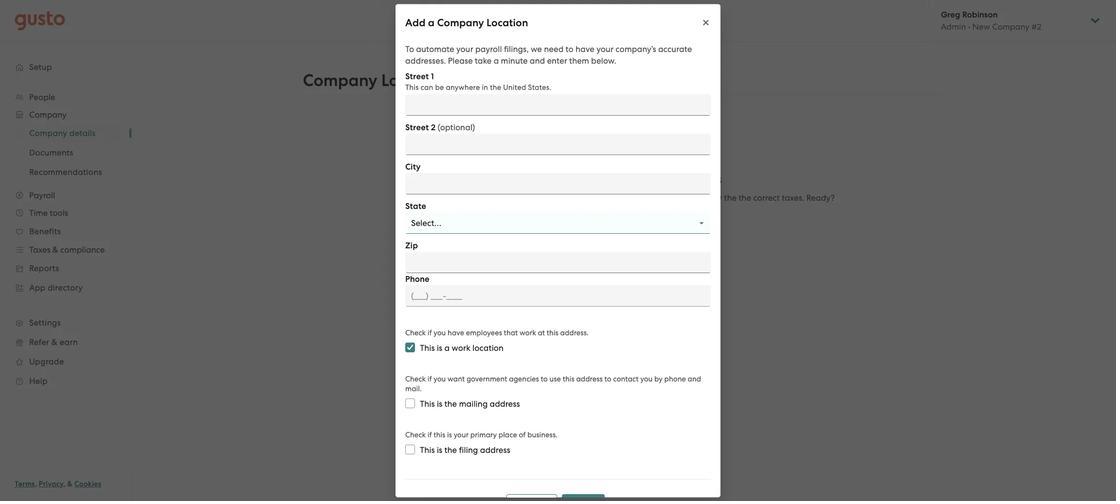 Task type: locate. For each thing, give the bounding box(es) containing it.
1 vertical spatial we
[[570, 193, 582, 203]]

1 horizontal spatial add
[[527, 171, 554, 188]]

this for address
[[563, 375, 575, 384]]

, left &
[[63, 481, 65, 489]]

government
[[467, 375, 508, 384]]

to inside to automate your payroll filings, we need to have your company's accurate addresses. please take a minute and enter them below.
[[566, 44, 574, 54]]

0 horizontal spatial add
[[406, 16, 426, 29]]

to
[[566, 44, 574, 54], [541, 375, 548, 384], [605, 375, 612, 384]]

street for 2
[[406, 122, 429, 132]]

company's
[[616, 44, 657, 54]]

0 horizontal spatial can
[[421, 83, 434, 92]]

check for this is the mailing address
[[406, 375, 426, 384]]

use
[[550, 375, 561, 384]]

and inside check if you want government agencies to use this address to contact you by phone and mail.
[[688, 375, 702, 384]]

check up mail.
[[406, 375, 426, 384]]

is
[[521, 193, 527, 203], [437, 343, 443, 353], [437, 399, 443, 409], [447, 431, 452, 440], [437, 445, 443, 455]]

tell
[[413, 193, 426, 203]]

them
[[570, 56, 590, 65]]

address down government
[[490, 399, 520, 409]]

account menu element
[[929, 0, 1102, 41]]

1 vertical spatial a
[[494, 56, 499, 65]]

a right take
[[494, 56, 499, 65]]

add inside dialog
[[406, 16, 426, 29]]

add
[[406, 16, 426, 29], [527, 171, 554, 188]]

2 check from the top
[[406, 375, 426, 384]]

enter
[[547, 56, 568, 65]]

united
[[504, 83, 527, 92]]

address
[[577, 375, 603, 384], [490, 399, 520, 409], [480, 445, 511, 455]]

check up this is a work location checkbox
[[406, 329, 426, 337]]

filings,
[[504, 44, 529, 54]]

0 vertical spatial check
[[406, 329, 426, 337]]

properly
[[600, 193, 632, 203]]

minute
[[501, 56, 528, 65]]

ready?
[[807, 193, 836, 203]]

is for this is the mailing address
[[437, 399, 443, 409]]

accurate
[[659, 44, 692, 54]]

your right where
[[464, 193, 481, 203]]

1 horizontal spatial to
[[566, 44, 574, 54]]

pay
[[708, 193, 723, 203]]

city
[[406, 162, 421, 172]]

is left filing
[[437, 445, 443, 455]]

check
[[406, 329, 426, 337], [406, 375, 426, 384], [406, 431, 426, 440]]

work left location
[[452, 343, 471, 353]]

1 horizontal spatial a
[[445, 343, 450, 353]]

1 vertical spatial if
[[428, 375, 432, 384]]

have up the this is a work location
[[448, 329, 465, 337]]

check up this is the filing address option
[[406, 431, 426, 440]]

1 vertical spatial have
[[448, 329, 465, 337]]

is for this is the filing address
[[437, 445, 443, 455]]

0 vertical spatial company
[[437, 16, 484, 29]]

is left the located
[[521, 193, 527, 203]]

is right this is a work location checkbox
[[437, 343, 443, 353]]

and left enter
[[530, 56, 545, 65]]

tell us where your company is located so we can properly file your forms and pay the the correct taxes. ready? let's start.
[[413, 193, 836, 214]]

2 if from the top
[[428, 375, 432, 384]]

you left want
[[434, 375, 446, 384]]

1 vertical spatial street
[[406, 122, 429, 132]]

2 horizontal spatial company
[[590, 171, 653, 188]]

is up this is the filing address
[[447, 431, 452, 440]]

City field
[[406, 173, 711, 194]]

is right this is the mailing address checkbox
[[437, 399, 443, 409]]

below.
[[592, 56, 617, 65]]

company locations
[[303, 71, 455, 91]]

a up want
[[445, 343, 450, 353]]

1 vertical spatial this
[[563, 375, 575, 384]]

1 vertical spatial and
[[690, 193, 706, 203]]

0 horizontal spatial to
[[541, 375, 548, 384]]

is for this is a work location
[[437, 343, 443, 353]]

can down 1
[[421, 83, 434, 92]]

this right at
[[547, 329, 559, 337]]

the right pay
[[725, 193, 737, 203]]

3 check from the top
[[406, 431, 426, 440]]

the left filing
[[445, 445, 457, 455]]

have up them at the right top
[[576, 44, 595, 54]]

street inside street 1 this can be anywhere in the united states.
[[406, 71, 429, 81]]

1 horizontal spatial can
[[584, 193, 598, 203]]

2 horizontal spatial this
[[563, 375, 575, 384]]

have
[[576, 44, 595, 54], [448, 329, 465, 337]]

add a company location
[[406, 16, 529, 29]]

to left use
[[541, 375, 548, 384]]

this right this is the filing address option
[[420, 445, 435, 455]]

street 2 (optional)
[[406, 122, 475, 132]]

you
[[434, 329, 446, 337], [434, 375, 446, 384], [641, 375, 653, 384]]

the right 'in'
[[490, 83, 502, 92]]

privacy
[[39, 481, 63, 489]]

0 vertical spatial work
[[520, 329, 536, 337]]

0 horizontal spatial this
[[434, 431, 446, 440]]

want
[[448, 375, 465, 384]]

the inside street 1 this can be anywhere in the united states.
[[490, 83, 502, 92]]

1 vertical spatial company
[[303, 71, 378, 91]]

Street 1 field
[[406, 94, 711, 115]]

1 check from the top
[[406, 329, 426, 337]]

we left need
[[531, 44, 542, 54]]

us
[[428, 193, 436, 203]]

,
[[35, 481, 37, 489], [63, 481, 65, 489]]

your up below.
[[597, 44, 614, 54]]

this is the mailing address
[[420, 399, 520, 409]]

0 vertical spatial have
[[576, 44, 595, 54]]

state
[[406, 201, 427, 211]]

you left "by"
[[641, 375, 653, 384]]

1 street from the top
[[406, 71, 429, 81]]

filing
[[459, 445, 478, 455]]

2 horizontal spatial a
[[494, 56, 499, 65]]

if up this is the filing address
[[428, 431, 432, 440]]

street left 2 at left top
[[406, 122, 429, 132]]

and right phone
[[688, 375, 702, 384]]

if for this is the filing address
[[428, 431, 432, 440]]

and left pay
[[690, 193, 706, 203]]

mailing
[[459, 399, 488, 409]]

you up the this is a work location
[[434, 329, 446, 337]]

terms link
[[15, 481, 35, 489]]

1 vertical spatial address
[[490, 399, 520, 409]]

0 vertical spatial street
[[406, 71, 429, 81]]

address for this is the filing address
[[480, 445, 511, 455]]

2 vertical spatial address
[[480, 445, 511, 455]]

0 vertical spatial can
[[421, 83, 434, 92]]

this for location
[[547, 329, 559, 337]]

we inside tell us where your company is located so we can properly file your forms and pay the the correct taxes. ready? let's start.
[[570, 193, 582, 203]]

check inside check if you want government agencies to use this address to contact you by phone and mail.
[[406, 375, 426, 384]]

0 vertical spatial if
[[428, 329, 432, 337]]

this
[[406, 83, 419, 92], [420, 343, 435, 353], [420, 399, 435, 409], [420, 445, 435, 455]]

2
[[431, 122, 436, 132]]

this right this is the mailing address checkbox
[[420, 399, 435, 409]]

employees
[[466, 329, 502, 337]]

take
[[475, 56, 492, 65]]

1 horizontal spatial this
[[547, 329, 559, 337]]

1 horizontal spatial we
[[570, 193, 582, 203]]

company inside dialog
[[437, 16, 484, 29]]

0 vertical spatial address
[[577, 375, 603, 384]]

0 horizontal spatial we
[[531, 44, 542, 54]]

located
[[529, 193, 558, 203]]

address right use
[[577, 375, 603, 384]]

1 horizontal spatial ,
[[63, 481, 65, 489]]

taxes.
[[782, 193, 805, 203]]

1 vertical spatial check
[[406, 375, 426, 384]]

can
[[421, 83, 434, 92], [584, 193, 598, 203]]

if inside check if you want government agencies to use this address to contact you by phone and mail.
[[428, 375, 432, 384]]

1
[[431, 71, 434, 81]]

a up automate
[[428, 16, 435, 29]]

0 horizontal spatial work
[[452, 343, 471, 353]]

0 horizontal spatial have
[[448, 329, 465, 337]]

1 vertical spatial add
[[527, 171, 554, 188]]

terms , privacy , & cookies
[[15, 481, 101, 489]]

this right this is a work location checkbox
[[420, 343, 435, 353]]

1 vertical spatial can
[[584, 193, 598, 203]]

a inside to automate your payroll filings, we need to have your company's accurate addresses. please take a minute and enter them below.
[[494, 56, 499, 65]]

this inside check if you want government agencies to use this address to contact you by phone and mail.
[[563, 375, 575, 384]]

0 horizontal spatial ,
[[35, 481, 37, 489]]

street
[[406, 71, 429, 81], [406, 122, 429, 132]]

2 street from the top
[[406, 122, 429, 132]]

add up the located
[[527, 171, 554, 188]]

this right use
[[563, 375, 575, 384]]

2 vertical spatial check
[[406, 431, 426, 440]]

0 vertical spatial and
[[530, 56, 545, 65]]

and inside tell us where your company is located so we can properly file your forms and pay the the correct taxes. ready? let's start.
[[690, 193, 706, 203]]

2 vertical spatial if
[[428, 431, 432, 440]]

1 if from the top
[[428, 329, 432, 337]]

your
[[457, 44, 474, 54], [597, 44, 614, 54], [464, 193, 481, 203], [648, 193, 665, 203], [454, 431, 469, 440]]

add up to
[[406, 16, 426, 29]]

to
[[406, 44, 414, 54]]

company addresses image
[[606, 122, 643, 158]]

0 vertical spatial this
[[547, 329, 559, 337]]

if up the this is a work location
[[428, 329, 432, 337]]

a
[[428, 16, 435, 29], [494, 56, 499, 65], [445, 343, 450, 353]]

this up this is the filing address
[[434, 431, 446, 440]]

work
[[520, 329, 536, 337], [452, 343, 471, 353]]

company
[[437, 16, 484, 29], [303, 71, 378, 91], [590, 171, 653, 188]]

street 1 this can be anywhere in the united states.
[[406, 71, 552, 92]]

if
[[428, 329, 432, 337], [428, 375, 432, 384], [428, 431, 432, 440]]

2 vertical spatial and
[[688, 375, 702, 384]]

Phone text field
[[406, 285, 711, 307]]

3 if from the top
[[428, 431, 432, 440]]

1 horizontal spatial have
[[576, 44, 595, 54]]

to left contact on the bottom right of page
[[605, 375, 612, 384]]

to up them at the right top
[[566, 44, 574, 54]]

phone
[[665, 375, 686, 384]]

your
[[557, 171, 586, 188]]

company
[[483, 193, 519, 203]]

Zip field
[[406, 252, 711, 273]]

street left 1
[[406, 71, 429, 81]]

, left "privacy" link
[[35, 481, 37, 489]]

0 vertical spatial we
[[531, 44, 542, 54]]

can left properly
[[584, 193, 598, 203]]

1 horizontal spatial work
[[520, 329, 536, 337]]

add your company addresses
[[527, 171, 722, 188]]

if left want
[[428, 375, 432, 384]]

1 horizontal spatial company
[[437, 16, 484, 29]]

this left be
[[406, 83, 419, 92]]

0 vertical spatial add
[[406, 16, 426, 29]]

address down primary
[[480, 445, 511, 455]]

this is the filing address
[[420, 445, 511, 455]]

the
[[490, 83, 502, 92], [725, 193, 737, 203], [739, 193, 752, 203], [445, 399, 457, 409], [445, 445, 457, 455]]

this
[[547, 329, 559, 337], [563, 375, 575, 384], [434, 431, 446, 440]]

location
[[487, 16, 529, 29]]

we right "so" on the right of page
[[570, 193, 582, 203]]

your up this is the filing address
[[454, 431, 469, 440]]

2 horizontal spatial to
[[605, 375, 612, 384]]

we
[[531, 44, 542, 54], [570, 193, 582, 203]]

0 vertical spatial a
[[428, 16, 435, 29]]

work left at
[[520, 329, 536, 337]]

2 vertical spatial company
[[590, 171, 653, 188]]

and
[[530, 56, 545, 65], [690, 193, 706, 203], [688, 375, 702, 384]]



Task type: describe. For each thing, give the bounding box(es) containing it.
agencies
[[509, 375, 539, 384]]

to automate your payroll filings, we need to have your company's accurate addresses. please take a minute and enter them below.
[[406, 44, 692, 65]]

check for this is the filing address
[[406, 431, 426, 440]]

0 horizontal spatial company
[[303, 71, 378, 91]]

contact
[[614, 375, 639, 384]]

Street 2 field
[[406, 133, 711, 155]]

check for this is a work location
[[406, 329, 426, 337]]

location
[[473, 343, 504, 353]]

&
[[67, 481, 73, 489]]

1 , from the left
[[35, 481, 37, 489]]

add company location dialog
[[396, 4, 721, 502]]

1 vertical spatial work
[[452, 343, 471, 353]]

address.
[[561, 329, 589, 337]]

you for a
[[434, 329, 446, 337]]

can inside tell us where your company is located so we can properly file your forms and pay the the correct taxes. ready? let's start.
[[584, 193, 598, 203]]

please
[[448, 56, 473, 65]]

if for this is the mailing address
[[428, 375, 432, 384]]

automate
[[416, 44, 455, 54]]

cookies
[[74, 481, 101, 489]]

mail.
[[406, 385, 422, 393]]

check if you have employees that work at this address.
[[406, 329, 589, 337]]

address for this is the mailing address
[[490, 399, 520, 409]]

the left correct
[[739, 193, 752, 203]]

address inside check if you want government agencies to use this address to contact you by phone and mail.
[[577, 375, 603, 384]]

this inside street 1 this can be anywhere in the united states.
[[406, 83, 419, 92]]

start.
[[623, 205, 643, 214]]

of
[[519, 431, 526, 440]]

at
[[538, 329, 545, 337]]

cookies button
[[74, 479, 101, 491]]

we inside to automate your payroll filings, we need to have your company's accurate addresses. please take a minute and enter them below.
[[531, 44, 542, 54]]

this for this is the filing address
[[420, 445, 435, 455]]

be
[[435, 83, 444, 92]]

let's
[[605, 205, 621, 214]]

company for add a company location
[[437, 16, 484, 29]]

2 vertical spatial a
[[445, 343, 450, 353]]

forms
[[667, 193, 688, 203]]

in
[[482, 83, 488, 92]]

this for this is the mailing address
[[420, 399, 435, 409]]

this is a work location
[[420, 343, 504, 353]]

check if you want government agencies to use this address to contact you by phone and mail.
[[406, 375, 702, 393]]

check if this is your primary place of business.
[[406, 431, 558, 440]]

payroll
[[476, 44, 502, 54]]

can inside street 1 this can be anywhere in the united states.
[[421, 83, 434, 92]]

your right file
[[648, 193, 665, 203]]

anywhere
[[446, 83, 480, 92]]

primary
[[471, 431, 497, 440]]

correct
[[754, 193, 780, 203]]

This is the mailing address checkbox
[[406, 399, 415, 408]]

2 , from the left
[[63, 481, 65, 489]]

have inside to automate your payroll filings, we need to have your company's accurate addresses. please take a minute and enter them below.
[[576, 44, 595, 54]]

street for 1
[[406, 71, 429, 81]]

privacy link
[[39, 481, 63, 489]]

0 horizontal spatial a
[[428, 16, 435, 29]]

home image
[[15, 11, 65, 30]]

file
[[634, 193, 646, 203]]

and inside to automate your payroll filings, we need to have your company's accurate addresses. please take a minute and enter them below.
[[530, 56, 545, 65]]

the left mailing
[[445, 399, 457, 409]]

2 vertical spatial this
[[434, 431, 446, 440]]

need
[[544, 44, 564, 54]]

phone
[[406, 274, 430, 284]]

This is a work location checkbox
[[406, 343, 415, 352]]

zip
[[406, 241, 418, 251]]

states.
[[528, 83, 552, 92]]

this for this is a work location
[[420, 343, 435, 353]]

if for this is a work location
[[428, 329, 432, 337]]

addresses.
[[406, 56, 446, 65]]

add for add a company location
[[406, 16, 426, 29]]

your up please
[[457, 44, 474, 54]]

company for add your company addresses
[[590, 171, 653, 188]]

is inside tell us where your company is located so we can properly file your forms and pay the the correct taxes. ready? let's start.
[[521, 193, 527, 203]]

This is the filing address checkbox
[[406, 445, 415, 455]]

add for add your company addresses
[[527, 171, 554, 188]]

that
[[504, 329, 518, 337]]

business.
[[528, 431, 558, 440]]

(optional)
[[438, 122, 475, 132]]

where
[[438, 193, 462, 203]]

locations
[[382, 71, 455, 91]]

you for the
[[434, 375, 446, 384]]

so
[[560, 193, 568, 203]]

addresses
[[656, 171, 722, 188]]

place
[[499, 431, 517, 440]]

by
[[655, 375, 663, 384]]

terms
[[15, 481, 35, 489]]



Task type: vqa. For each thing, say whether or not it's contained in the screenshot.
Company to the right
yes



